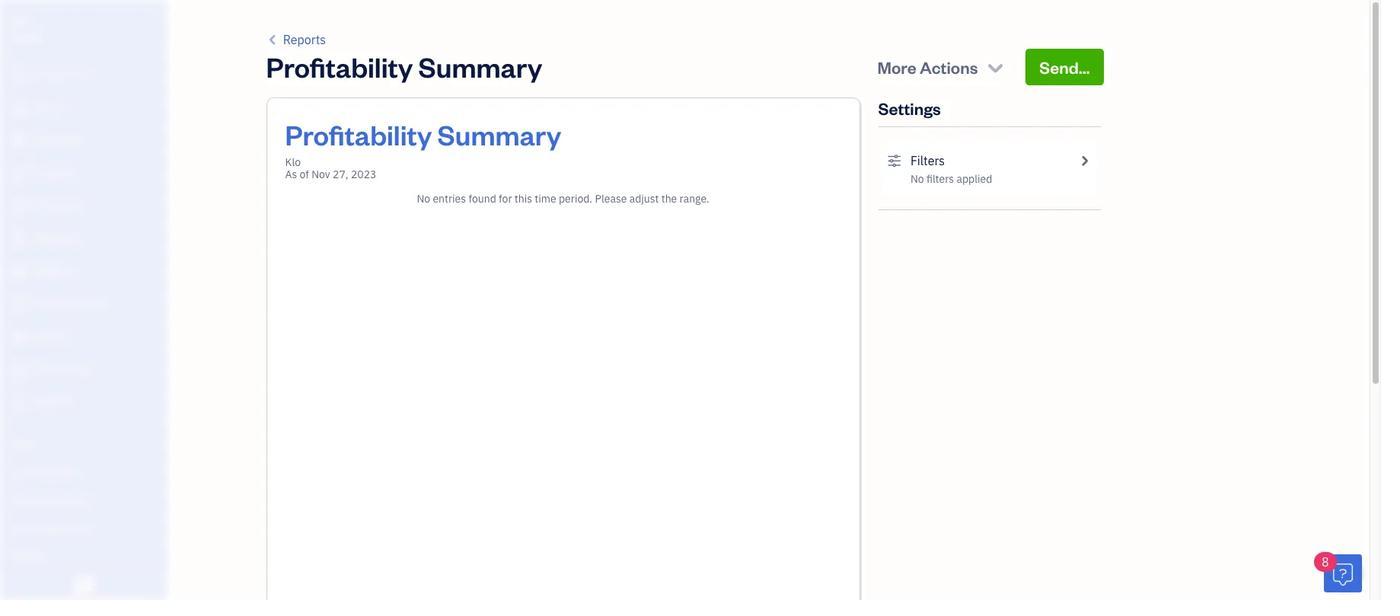Task type: describe. For each thing, give the bounding box(es) containing it.
bank connections
[[11, 522, 89, 535]]

more actions
[[878, 56, 978, 78]]

chevronleft image
[[266, 30, 280, 49]]

and
[[37, 494, 53, 506]]

2023
[[351, 168, 377, 181]]

chevrondown image
[[985, 56, 1006, 78]]

range.
[[680, 192, 709, 206]]

summary for profitability summary klo as of nov 27, 2023
[[438, 117, 562, 152]]

send…
[[1040, 56, 1090, 78]]

of
[[300, 168, 309, 181]]

actions
[[920, 56, 978, 78]]

more
[[878, 56, 917, 78]]

reports
[[283, 32, 326, 47]]

team members
[[11, 466, 78, 478]]

found
[[469, 192, 496, 206]]

period.
[[559, 192, 593, 206]]

applied
[[957, 172, 992, 186]]

connections
[[35, 522, 89, 535]]

0 vertical spatial settings
[[878, 97, 941, 119]]

entries
[[433, 192, 466, 206]]

services
[[55, 494, 92, 506]]

expense image
[[10, 232, 28, 247]]

for
[[499, 192, 512, 206]]

main element
[[0, 0, 217, 600]]

items and services
[[11, 494, 92, 506]]

no for no filters applied
[[911, 172, 924, 186]]

profitability summary
[[266, 49, 543, 85]]

klo inside profitability summary klo as of nov 27, 2023
[[285, 155, 301, 169]]

send… button
[[1026, 49, 1104, 85]]

chevronright image
[[1078, 152, 1092, 170]]

nov
[[312, 168, 330, 181]]

klo owner
[[12, 14, 42, 43]]

settings inside the main element
[[11, 551, 46, 563]]

filters
[[927, 172, 954, 186]]

filters
[[911, 153, 945, 168]]

profitability for profitability summary klo as of nov 27, 2023
[[285, 117, 432, 152]]

members
[[37, 466, 78, 478]]

resource center badge image
[[1324, 554, 1362, 592]]

bank
[[11, 522, 33, 535]]

settings image
[[888, 152, 902, 170]]

items
[[11, 494, 35, 506]]



Task type: locate. For each thing, give the bounding box(es) containing it.
klo inside klo owner
[[12, 14, 29, 28]]

no down filters
[[911, 172, 924, 186]]

report image
[[10, 395, 28, 410]]

project image
[[10, 264, 28, 279]]

0 horizontal spatial klo
[[12, 14, 29, 28]]

profitability inside profitability summary klo as of nov 27, 2023
[[285, 117, 432, 152]]

profitability
[[266, 49, 413, 85], [285, 117, 432, 152]]

profitability up 2023
[[285, 117, 432, 152]]

please
[[595, 192, 627, 206]]

1 vertical spatial no
[[417, 192, 430, 206]]

owner
[[12, 30, 42, 43]]

client image
[[10, 101, 28, 116]]

team
[[11, 466, 35, 478]]

summary
[[419, 49, 543, 85], [438, 117, 562, 152]]

time
[[535, 192, 556, 206]]

8
[[1322, 554, 1329, 570]]

klo
[[12, 14, 29, 28], [285, 155, 301, 169]]

profitability for profitability summary
[[266, 49, 413, 85]]

0 vertical spatial klo
[[12, 14, 29, 28]]

no left entries
[[417, 192, 430, 206]]

the
[[662, 192, 677, 206]]

chart image
[[10, 362, 28, 378]]

dashboard image
[[10, 68, 28, 83]]

more actions button
[[864, 49, 1020, 85]]

no for no entries found for this time period. please adjust the range.
[[417, 192, 430, 206]]

money image
[[10, 330, 28, 345]]

invoice image
[[10, 166, 28, 181]]

as
[[285, 168, 297, 181]]

settings down bank
[[11, 551, 46, 563]]

1 horizontal spatial klo
[[285, 155, 301, 169]]

1 horizontal spatial no
[[911, 172, 924, 186]]

0 vertical spatial profitability
[[266, 49, 413, 85]]

profitability down reports
[[266, 49, 413, 85]]

settings down more
[[878, 97, 941, 119]]

1 vertical spatial settings
[[11, 551, 46, 563]]

no filters applied
[[911, 172, 992, 186]]

8 button
[[1314, 552, 1362, 592]]

summary inside profitability summary klo as of nov 27, 2023
[[438, 117, 562, 152]]

klo up owner
[[12, 14, 29, 28]]

bank connections link
[[4, 516, 163, 542]]

0 horizontal spatial settings
[[11, 551, 46, 563]]

freshbooks image
[[72, 576, 96, 594]]

profitability summary klo as of nov 27, 2023
[[285, 117, 562, 181]]

summary for profitability summary
[[419, 49, 543, 85]]

payment image
[[10, 199, 28, 214]]

items and services link
[[4, 487, 163, 514]]

apps link
[[4, 431, 163, 458]]

apps
[[11, 438, 34, 450]]

settings
[[878, 97, 941, 119], [11, 551, 46, 563]]

1 vertical spatial profitability
[[285, 117, 432, 152]]

estimate image
[[10, 133, 28, 148]]

0 horizontal spatial no
[[417, 192, 430, 206]]

no
[[911, 172, 924, 186], [417, 192, 430, 206]]

no entries found for this time period. please adjust the range.
[[417, 192, 709, 206]]

settings link
[[4, 544, 163, 570]]

this
[[515, 192, 532, 206]]

team members link
[[4, 459, 163, 486]]

1 horizontal spatial settings
[[878, 97, 941, 119]]

0 vertical spatial summary
[[419, 49, 543, 85]]

27,
[[333, 168, 348, 181]]

klo left nov at top left
[[285, 155, 301, 169]]

1 vertical spatial summary
[[438, 117, 562, 152]]

reports button
[[266, 30, 326, 49]]

timer image
[[10, 297, 28, 312]]

adjust
[[630, 192, 659, 206]]

1 vertical spatial klo
[[285, 155, 301, 169]]

0 vertical spatial no
[[911, 172, 924, 186]]



Task type: vqa. For each thing, say whether or not it's contained in the screenshot.
filters
yes



